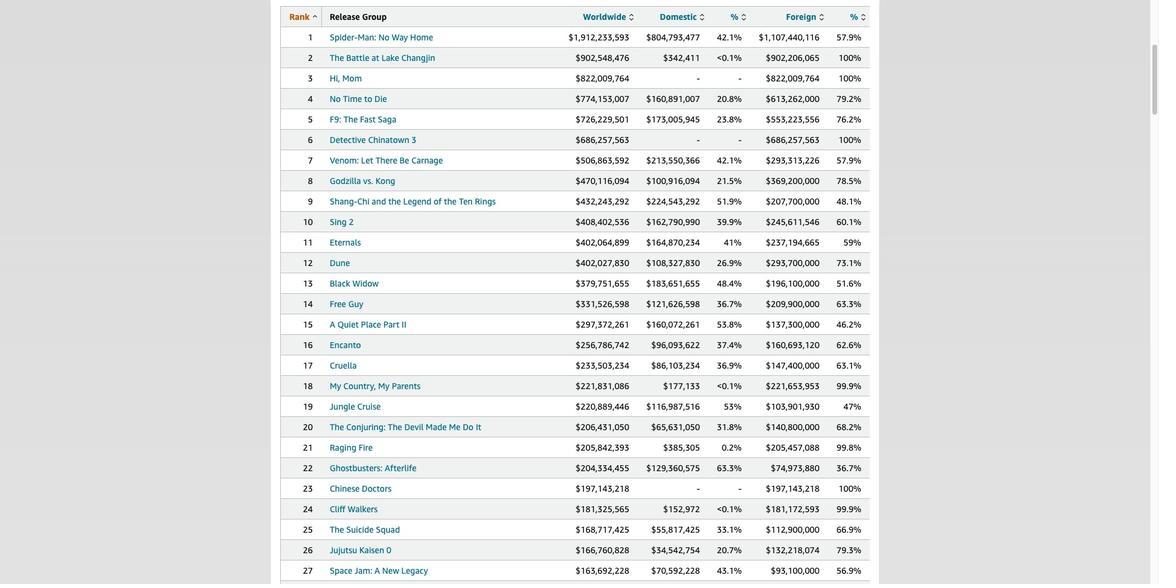 Task type: describe. For each thing, give the bounding box(es) containing it.
venom: let there be carnage link
[[330, 155, 443, 165]]

hi,
[[330, 73, 340, 83]]

0 horizontal spatial no
[[330, 94, 341, 104]]

0 horizontal spatial 3
[[308, 73, 313, 83]]

$108,327,830
[[646, 258, 700, 268]]

shang-chi and the legend of the ten rings
[[330, 196, 496, 207]]

$196,100,000
[[766, 278, 820, 289]]

$902,206,065
[[766, 53, 820, 63]]

afterlife
[[385, 463, 417, 474]]

me
[[449, 422, 461, 432]]

1 $197,143,218 from the left
[[576, 484, 629, 494]]

0 horizontal spatial a
[[330, 320, 335, 330]]

18
[[303, 381, 313, 391]]

- up 20.8%
[[738, 73, 742, 83]]

$224,543,292
[[646, 196, 700, 207]]

the for suicide
[[330, 525, 344, 535]]

23.8%
[[717, 114, 742, 124]]

- down $173,005,945
[[697, 135, 700, 145]]

20
[[303, 422, 313, 432]]

walkers
[[348, 504, 378, 515]]

place
[[361, 320, 381, 330]]

48.1%
[[837, 196, 861, 207]]

1 $686,257,563 from the left
[[576, 135, 629, 145]]

$233,503,234
[[576, 361, 629, 371]]

f9:
[[330, 114, 341, 124]]

15
[[303, 320, 313, 330]]

- down 0.2% at the right bottom of the page
[[738, 484, 742, 494]]

venom:
[[330, 155, 359, 165]]

space jam: a new legacy link
[[330, 566, 428, 576]]

the conjuring: the devil made me do it
[[330, 422, 481, 432]]

2 the from the left
[[444, 196, 457, 207]]

$160,072,261
[[646, 320, 700, 330]]

way
[[392, 32, 408, 42]]

100% for $902,206,065
[[838, 53, 861, 63]]

$160,693,120
[[766, 340, 820, 350]]

$331,526,598
[[576, 299, 629, 309]]

chinese
[[330, 484, 360, 494]]

42.1% for $804,793,477
[[717, 32, 742, 42]]

detective chinatown 3
[[330, 135, 416, 145]]

free
[[330, 299, 346, 309]]

$220,889,446
[[576, 402, 629, 412]]

sing 2
[[330, 217, 354, 227]]

$164,870,234
[[646, 237, 700, 248]]

kong
[[375, 176, 395, 186]]

fire
[[359, 443, 373, 453]]

my country, my parents
[[330, 381, 421, 391]]

2 my from the left
[[378, 381, 390, 391]]

f9: the fast saga
[[330, 114, 396, 124]]

$162,790,990
[[646, 217, 700, 227]]

cruella
[[330, 361, 357, 371]]

78.5%
[[837, 176, 861, 186]]

spider-
[[330, 32, 358, 42]]

the battle at lake changjin link
[[330, 53, 435, 63]]

$34,542,754
[[651, 545, 700, 556]]

ghostbusters:
[[330, 463, 383, 474]]

black
[[330, 278, 350, 289]]

2 $686,257,563 from the left
[[766, 135, 820, 145]]

14
[[303, 299, 313, 309]]

jungle cruise link
[[330, 402, 381, 412]]

$213,550,366
[[646, 155, 700, 165]]

2 % from the left
[[850, 11, 858, 22]]

1 % from the left
[[731, 11, 738, 22]]

$55,817,425
[[651, 525, 700, 535]]

$93,100,000
[[771, 566, 820, 576]]

battle
[[346, 53, 369, 63]]

100% for $822,009,764
[[838, 73, 861, 83]]

53.8%
[[717, 320, 742, 330]]

$408,402,536
[[576, 217, 629, 227]]

68.2%
[[837, 422, 861, 432]]

$204,334,455
[[576, 463, 629, 474]]

$166,760,828
[[576, 545, 629, 556]]

8
[[308, 176, 313, 186]]

37.4%
[[717, 340, 742, 350]]

62.6%
[[837, 340, 861, 350]]

1 the from the left
[[388, 196, 401, 207]]

ghostbusters: afterlife link
[[330, 463, 417, 474]]

the left devil
[[388, 422, 402, 432]]

48.4%
[[717, 278, 742, 289]]

the right f9:
[[343, 114, 358, 124]]

f9: the fast saga link
[[330, 114, 396, 124]]

79.2%
[[837, 94, 861, 104]]

$385,305
[[663, 443, 700, 453]]

$726,229,501
[[576, 114, 629, 124]]

13
[[303, 278, 313, 289]]

$96,093,622
[[651, 340, 700, 350]]

5
[[308, 114, 313, 124]]

16
[[303, 340, 313, 350]]

- down $342,411
[[697, 73, 700, 83]]

$206,431,050
[[576, 422, 629, 432]]

die
[[375, 94, 387, 104]]

23
[[303, 484, 313, 494]]

0.2%
[[722, 443, 742, 453]]

venom: let there be carnage
[[330, 155, 443, 165]]

cliff walkers
[[330, 504, 378, 515]]

cruella link
[[330, 361, 357, 371]]

$402,064,899
[[576, 237, 629, 248]]

56.9%
[[837, 566, 861, 576]]

- up the $152,972
[[697, 484, 700, 494]]

26
[[303, 545, 313, 556]]

$470,116,094
[[576, 176, 629, 186]]

9
[[308, 196, 313, 207]]

the battle at lake changjin
[[330, 53, 435, 63]]

domestic link
[[660, 11, 704, 22]]

99.9% for $181,172,593
[[837, 504, 861, 515]]

black widow
[[330, 278, 379, 289]]

<0.1% for $342,411
[[717, 53, 742, 63]]



Task type: vqa. For each thing, say whether or not it's contained in the screenshot.


Task type: locate. For each thing, give the bounding box(es) containing it.
1 horizontal spatial $197,143,218
[[766, 484, 820, 494]]

country,
[[343, 381, 376, 391]]

$74,973,880
[[771, 463, 820, 474]]

20.8%
[[717, 94, 742, 104]]

chinatown
[[368, 135, 409, 145]]

$686,257,563 down $726,229,501
[[576, 135, 629, 145]]

2 <0.1% from the top
[[717, 381, 742, 391]]

42.1% for $213,550,366
[[717, 155, 742, 165]]

$103,901,930
[[766, 402, 820, 412]]

worldwide
[[583, 11, 626, 22]]

$237,194,665
[[766, 237, 820, 248]]

1 horizontal spatial no
[[379, 32, 389, 42]]

59%
[[843, 237, 861, 248]]

2 99.9% from the top
[[837, 504, 861, 515]]

$207,700,000
[[766, 196, 820, 207]]

1 vertical spatial 3
[[412, 135, 416, 145]]

19
[[303, 402, 313, 412]]

2 % link from the left
[[850, 11, 866, 22]]

1 vertical spatial 42.1%
[[717, 155, 742, 165]]

no left way
[[379, 32, 389, 42]]

1 horizontal spatial %
[[850, 11, 858, 22]]

2 100% from the top
[[838, 73, 861, 83]]

25
[[303, 525, 313, 535]]

$160,891,007
[[646, 94, 700, 104]]

3 <0.1% from the top
[[717, 504, 742, 515]]

73.1%
[[837, 258, 861, 268]]

0 vertical spatial no
[[379, 32, 389, 42]]

43.1%
[[717, 566, 742, 576]]

36.7% down the 99.8%
[[837, 463, 861, 474]]

0 horizontal spatial % link
[[731, 11, 746, 22]]

hi, mom link
[[330, 73, 362, 83]]

a left new
[[375, 566, 380, 576]]

be
[[400, 155, 409, 165]]

0 horizontal spatial 2
[[308, 53, 313, 63]]

% right the 'foreign' link
[[850, 11, 858, 22]]

1 vertical spatial 57.9%
[[837, 155, 861, 165]]

63.3% down 0.2% at the right bottom of the page
[[717, 463, 742, 474]]

$168,717,425
[[576, 525, 629, 535]]

the for conjuring:
[[330, 422, 344, 432]]

63.3% down '51.6%'
[[837, 299, 861, 309]]

100% for $686,257,563
[[838, 135, 861, 145]]

domestic
[[660, 11, 697, 22]]

1 <0.1% from the top
[[717, 53, 742, 63]]

my
[[330, 381, 341, 391], [378, 381, 390, 391]]

the up hi,
[[330, 53, 344, 63]]

parents
[[392, 381, 421, 391]]

22
[[303, 463, 313, 474]]

$613,262,000
[[766, 94, 820, 104]]

-
[[697, 73, 700, 83], [738, 73, 742, 83], [697, 135, 700, 145], [738, 135, 742, 145], [697, 484, 700, 494], [738, 484, 742, 494]]

1 vertical spatial no
[[330, 94, 341, 104]]

cruise
[[357, 402, 381, 412]]

a quiet place part ii
[[330, 320, 406, 330]]

$369,200,000
[[766, 176, 820, 186]]

100% for $197,143,218
[[838, 484, 861, 494]]

1 vertical spatial 99.9%
[[837, 504, 861, 515]]

$822,009,764 down $902,548,476 at the top
[[576, 73, 629, 83]]

my up jungle
[[330, 381, 341, 391]]

33.1%
[[717, 525, 742, 535]]

the right and
[[388, 196, 401, 207]]

0 vertical spatial 3
[[308, 73, 313, 83]]

detective
[[330, 135, 366, 145]]

$152,972
[[663, 504, 700, 515]]

1 $822,009,764 from the left
[[576, 73, 629, 83]]

26.9%
[[717, 258, 742, 268]]

0 horizontal spatial 63.3%
[[717, 463, 742, 474]]

1 vertical spatial 36.7%
[[837, 463, 861, 474]]

fast
[[360, 114, 376, 124]]

no left time
[[330, 94, 341, 104]]

1 57.9% from the top
[[837, 32, 861, 42]]

ii
[[402, 320, 406, 330]]

release
[[330, 11, 360, 22]]

2 right 'sing' at the top left
[[349, 217, 354, 227]]

1 vertical spatial 2
[[349, 217, 354, 227]]

$197,143,218
[[576, 484, 629, 494], [766, 484, 820, 494]]

$221,653,953
[[766, 381, 820, 391]]

sing 2 link
[[330, 217, 354, 227]]

$822,009,764 up $613,262,000
[[766, 73, 820, 83]]

<0.1% for $152,972
[[717, 504, 742, 515]]

quiet
[[337, 320, 359, 330]]

$342,411
[[663, 53, 700, 63]]

$129,360,575
[[646, 463, 700, 474]]

spider-man: no way home link
[[330, 32, 433, 42]]

no
[[379, 32, 389, 42], [330, 94, 341, 104]]

1 vertical spatial a
[[375, 566, 380, 576]]

1 horizontal spatial the
[[444, 196, 457, 207]]

57.9% right $1,107,440,116 at the top of page
[[837, 32, 861, 42]]

free guy link
[[330, 299, 363, 309]]

$70,592,228
[[651, 566, 700, 576]]

1 horizontal spatial $822,009,764
[[766, 73, 820, 83]]

3 up carnage
[[412, 135, 416, 145]]

1 my from the left
[[330, 381, 341, 391]]

raging fire
[[330, 443, 373, 453]]

eternals link
[[330, 237, 361, 248]]

the down jungle
[[330, 422, 344, 432]]

36.9%
[[717, 361, 742, 371]]

1 horizontal spatial 2
[[349, 217, 354, 227]]

0 vertical spatial <0.1%
[[717, 53, 742, 63]]

2 42.1% from the top
[[717, 155, 742, 165]]

% link right the 'foreign' link
[[850, 11, 866, 22]]

foreign
[[786, 11, 816, 22]]

57.9% for $293,313,226
[[837, 155, 861, 165]]

0 horizontal spatial $686,257,563
[[576, 135, 629, 145]]

- down 23.8%
[[738, 135, 742, 145]]

1 vertical spatial <0.1%
[[717, 381, 742, 391]]

3
[[308, 73, 313, 83], [412, 135, 416, 145]]

2 $822,009,764 from the left
[[766, 73, 820, 83]]

mom
[[342, 73, 362, 83]]

% right the domestic link in the right of the page
[[731, 11, 738, 22]]

1 100% from the top
[[838, 53, 861, 63]]

2 down 1
[[308, 53, 313, 63]]

jujutsu
[[330, 545, 357, 556]]

saga
[[378, 114, 396, 124]]

group
[[362, 11, 387, 22]]

42.1% right $804,793,477
[[717, 32, 742, 42]]

$181,325,565
[[576, 504, 629, 515]]

36.7% up 53.8%
[[717, 299, 742, 309]]

0 horizontal spatial the
[[388, 196, 401, 207]]

3 up 4
[[308, 73, 313, 83]]

black widow link
[[330, 278, 379, 289]]

$902,548,476
[[576, 53, 629, 63]]

shang-
[[330, 196, 357, 207]]

man:
[[358, 32, 376, 42]]

39.9%
[[717, 217, 742, 227]]

0 vertical spatial 63.3%
[[837, 299, 861, 309]]

2 57.9% from the top
[[837, 155, 861, 165]]

my left parents
[[378, 381, 390, 391]]

4
[[308, 94, 313, 104]]

vs.
[[363, 176, 373, 186]]

encanto
[[330, 340, 361, 350]]

a left quiet
[[330, 320, 335, 330]]

1 horizontal spatial $686,257,563
[[766, 135, 820, 145]]

<0.1% for $177,133
[[717, 381, 742, 391]]

0 horizontal spatial $197,143,218
[[576, 484, 629, 494]]

$197,143,218 up $181,172,593
[[766, 484, 820, 494]]

1 vertical spatial 63.3%
[[717, 463, 742, 474]]

raging
[[330, 443, 356, 453]]

1 horizontal spatial 3
[[412, 135, 416, 145]]

$256,786,742
[[576, 340, 629, 350]]

$205,842,393
[[576, 443, 629, 453]]

<0.1% up 33.1%
[[717, 504, 742, 515]]

1 horizontal spatial 36.7%
[[837, 463, 861, 474]]

$163,692,228
[[576, 566, 629, 576]]

1 42.1% from the top
[[717, 32, 742, 42]]

the for battle
[[330, 53, 344, 63]]

space jam: a new legacy
[[330, 566, 428, 576]]

0 vertical spatial a
[[330, 320, 335, 330]]

$86,103,234
[[651, 361, 700, 371]]

1 horizontal spatial 63.3%
[[837, 299, 861, 309]]

<0.1% up 20.8%
[[717, 53, 742, 63]]

$686,257,563 down $553,223,556
[[766, 135, 820, 145]]

$112,900,000
[[766, 525, 820, 535]]

3 100% from the top
[[838, 135, 861, 145]]

99.9% up 66.9%
[[837, 504, 861, 515]]

0 horizontal spatial my
[[330, 381, 341, 391]]

1 horizontal spatial % link
[[850, 11, 866, 22]]

<0.1% down 36.9%
[[717, 381, 742, 391]]

57.9% up 78.5%
[[837, 155, 861, 165]]

$181,172,593
[[766, 504, 820, 515]]

4 100% from the top
[[838, 484, 861, 494]]

1 horizontal spatial a
[[375, 566, 380, 576]]

1 99.9% from the top
[[837, 381, 861, 391]]

1 horizontal spatial my
[[378, 381, 390, 391]]

2 vertical spatial <0.1%
[[717, 504, 742, 515]]

$183,651,655
[[646, 278, 700, 289]]

conjuring:
[[346, 422, 386, 432]]

0 vertical spatial 42.1%
[[717, 32, 742, 42]]

at
[[372, 53, 379, 63]]

0 vertical spatial 99.9%
[[837, 381, 861, 391]]

2 $197,143,218 from the left
[[766, 484, 820, 494]]

0 vertical spatial 36.7%
[[717, 299, 742, 309]]

31.8%
[[717, 422, 742, 432]]

57.9% for $1,107,440,116
[[837, 32, 861, 42]]

the down 'cliff'
[[330, 525, 344, 535]]

99.9% for $221,653,953
[[837, 381, 861, 391]]

0 vertical spatial 2
[[308, 53, 313, 63]]

0 horizontal spatial $822,009,764
[[576, 73, 629, 83]]

0 horizontal spatial 36.7%
[[717, 299, 742, 309]]

60.1%
[[837, 217, 861, 227]]

99.9% down 63.1%
[[837, 381, 861, 391]]

$209,900,000
[[766, 299, 820, 309]]

0 horizontal spatial %
[[731, 11, 738, 22]]

1 % link from the left
[[731, 11, 746, 22]]

time
[[343, 94, 362, 104]]

ten
[[459, 196, 473, 207]]

$197,143,218 down "$204,334,455"
[[576, 484, 629, 494]]

the right the of
[[444, 196, 457, 207]]

my country, my parents link
[[330, 381, 421, 391]]

0 vertical spatial 57.9%
[[837, 32, 861, 42]]

42.1% up 21.5%
[[717, 155, 742, 165]]

% link right the domestic link in the right of the page
[[731, 11, 746, 22]]

squad
[[376, 525, 400, 535]]

$379,751,655
[[576, 278, 629, 289]]



